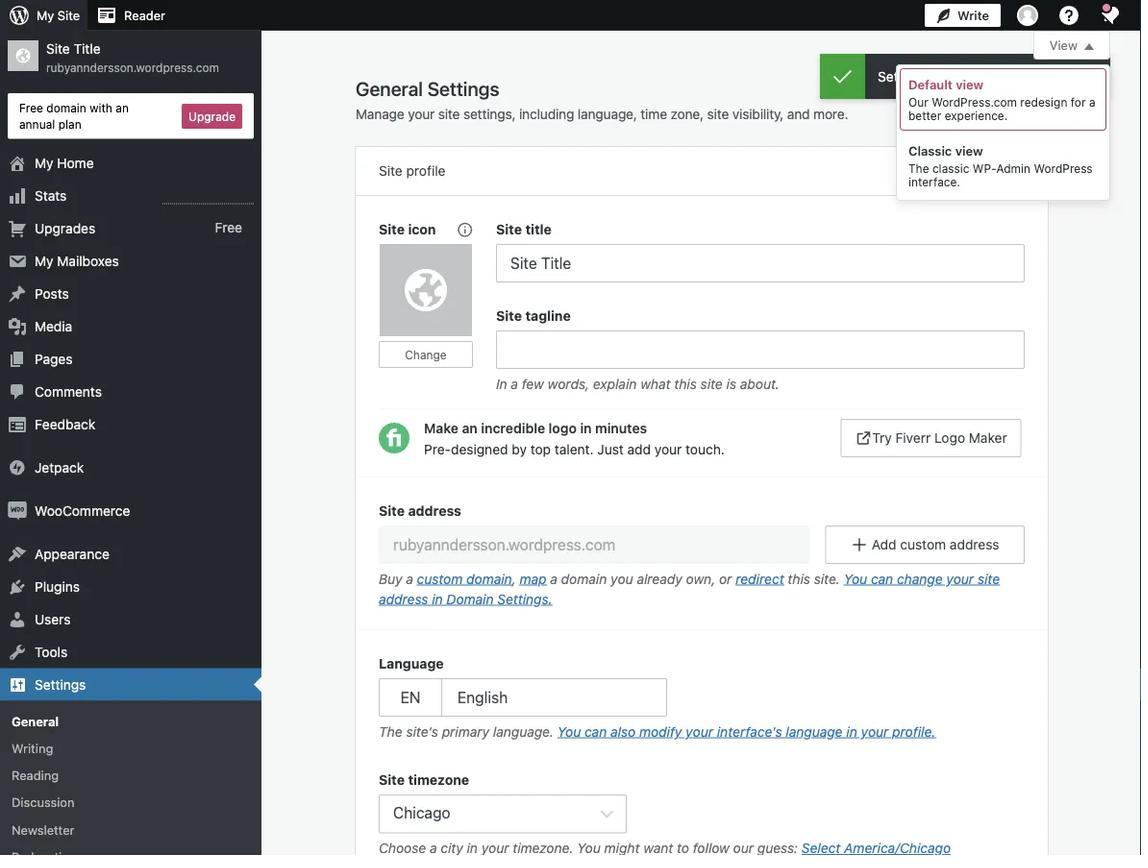 Task type: locate. For each thing, give the bounding box(es) containing it.
free inside free domain with an annual plan
[[19, 101, 43, 114]]

1 vertical spatial the
[[379, 724, 403, 740]]

media link
[[0, 310, 261, 343]]

can down add
[[871, 571, 893, 587]]

1 vertical spatial you
[[557, 724, 581, 740]]

custom domain link
[[417, 571, 512, 587]]

view up wordpress.com
[[956, 77, 984, 91]]

settings
[[973, 164, 1017, 178]]

write
[[957, 8, 989, 23]]

help image
[[1057, 4, 1081, 27]]

view up wp-
[[955, 143, 983, 158]]

free down the highest hourly views 0 image
[[215, 220, 242, 236]]

0 vertical spatial free
[[19, 101, 43, 114]]

your inside general settings manage your site settings, including language, time zone, site visibility, and more.
[[408, 106, 435, 122]]

site for site tagline
[[496, 308, 522, 323]]

wp-
[[973, 162, 996, 175]]

img image left jetpack
[[8, 458, 27, 477]]

title
[[74, 41, 101, 57]]

group
[[496, 306, 1025, 399], [356, 477, 1048, 631], [379, 654, 1025, 747]]

just
[[597, 441, 624, 457]]

img image
[[8, 458, 27, 477], [8, 501, 27, 521]]

my for my mailboxes
[[35, 253, 53, 269]]

1 horizontal spatial you
[[844, 571, 867, 587]]

feedback
[[35, 416, 95, 432]]

site tagline
[[496, 308, 571, 323]]

notice status
[[820, 54, 1110, 99]]

img image inside the jetpack link
[[8, 458, 27, 477]]

1 vertical spatial this
[[788, 571, 810, 587]]

free up annual plan
[[19, 101, 43, 114]]

1 vertical spatial group
[[356, 477, 1048, 631]]

timezone
[[408, 772, 469, 788]]

settings down tools
[[35, 677, 86, 693]]

your right change
[[946, 571, 974, 587]]

view inside the classic view the classic wp-admin wordpress interface.
[[955, 143, 983, 158]]

my mailboxes link
[[0, 245, 261, 277]]

map link
[[520, 571, 547, 587]]

highest hourly views 0 image
[[162, 192, 254, 204]]

1 vertical spatial my
[[35, 155, 53, 171]]

1 img image from the top
[[8, 458, 27, 477]]

the down classic
[[908, 162, 929, 175]]

can inside you can change your site address in domain settings.
[[871, 571, 893, 587]]

address right add
[[950, 537, 999, 553]]

1 horizontal spatial in
[[580, 420, 592, 436]]

domain down the site address text box
[[561, 571, 607, 587]]

buy a custom domain , map a domain you already own, or redirect this site.
[[379, 571, 840, 587]]

0 horizontal spatial the
[[379, 724, 403, 740]]

open image
[[1084, 43, 1094, 50]]

2 vertical spatial address
[[379, 591, 428, 607]]

0 vertical spatial my
[[37, 8, 54, 23]]

an right with
[[116, 101, 129, 114]]

1 vertical spatial custom
[[417, 571, 463, 587]]

discussion
[[12, 796, 75, 810]]

in right language at the right bottom
[[846, 724, 857, 740]]

0 vertical spatial you
[[844, 571, 867, 587]]

my left home
[[35, 155, 53, 171]]

fiverr small logo image
[[379, 423, 410, 454]]

1 vertical spatial img image
[[8, 501, 27, 521]]

my mailboxes
[[35, 253, 119, 269]]

users
[[35, 612, 71, 627]]

a right for
[[1089, 95, 1095, 109]]

0 vertical spatial an
[[116, 101, 129, 114]]

redesign
[[1020, 95, 1067, 109]]

your down general settings on the top of page
[[408, 106, 435, 122]]

0 vertical spatial the
[[908, 162, 929, 175]]

in left the domain
[[432, 591, 443, 607]]

2 vertical spatial my
[[35, 253, 53, 269]]

Site title text field
[[496, 244, 1025, 283]]

1 horizontal spatial the
[[908, 162, 929, 175]]

0 horizontal spatial an
[[116, 101, 129, 114]]

in inside you can change your site address in domain settings.
[[432, 591, 443, 607]]

and more.
[[787, 106, 848, 122]]

0 vertical spatial custom
[[900, 537, 946, 553]]

settings up our
[[878, 68, 929, 84]]

successfully!
[[973, 68, 1054, 84]]

0 horizontal spatial domain
[[46, 101, 86, 114]]

site title
[[496, 221, 552, 237]]

default
[[908, 77, 953, 91]]

an up designed
[[462, 420, 478, 436]]

upgrade button
[[182, 104, 242, 129]]

general settings manage your site settings, including language, time zone, site visibility, and more.
[[356, 77, 848, 122]]

the left site's
[[379, 724, 403, 740]]

1 horizontal spatial can
[[871, 571, 893, 587]]

0 vertical spatial in
[[580, 420, 592, 436]]

time
[[641, 106, 667, 122]]

visibility,
[[732, 106, 784, 122]]

users link
[[0, 603, 261, 636]]

site inside "group"
[[496, 221, 522, 237]]

the site's primary language. you can also modify your interface's language in your profile.
[[379, 724, 936, 740]]

custom up change
[[900, 537, 946, 553]]

img image for jetpack
[[8, 458, 27, 477]]

address down buy
[[379, 591, 428, 607]]

site down add custom address
[[978, 571, 1000, 587]]

add
[[627, 441, 651, 457]]

you can also modify your interface's language in your profile. link
[[557, 724, 936, 740]]

your left profile.
[[861, 724, 889, 740]]

2 horizontal spatial in
[[846, 724, 857, 740]]

1 horizontal spatial settings
[[878, 68, 929, 84]]

site title rubyanndersson.wordpress.com
[[46, 41, 219, 74]]

my home
[[35, 155, 94, 171]]

2 img image from the top
[[8, 501, 27, 521]]

reader
[[124, 8, 165, 23]]

0 horizontal spatial settings
[[35, 677, 86, 693]]

comments
[[35, 384, 102, 400]]

tools
[[35, 644, 67, 660]]

add custom address
[[872, 537, 999, 553]]

this left the site.
[[788, 571, 810, 587]]

can left also
[[585, 724, 607, 740]]

english
[[458, 689, 508, 707]]

0 vertical spatial address
[[408, 503, 461, 519]]

0 vertical spatial can
[[871, 571, 893, 587]]

or
[[719, 571, 732, 587]]

1 horizontal spatial domain
[[466, 571, 512, 587]]

0 horizontal spatial in
[[432, 591, 443, 607]]

mailboxes
[[57, 253, 119, 269]]

custom up the domain
[[417, 571, 463, 587]]

my up posts
[[35, 253, 53, 269]]

your right modify on the bottom right of the page
[[686, 724, 713, 740]]

img image left woocommerce
[[8, 501, 27, 521]]

logo
[[934, 430, 965, 446]]

you inside you can change your site address in domain settings.
[[844, 571, 867, 587]]

site inside "group"
[[379, 772, 405, 788]]

you
[[611, 571, 633, 587]]

settings for settings saved successfully!
[[878, 68, 929, 84]]

you right 'language.'
[[557, 724, 581, 740]]

my left reader link
[[37, 8, 54, 23]]

view inside the default view our wordpress.com redesign for a better experience.
[[956, 77, 984, 91]]

settings link
[[0, 669, 261, 701]]

0 vertical spatial group
[[496, 306, 1025, 399]]

site
[[58, 8, 80, 23], [46, 41, 70, 57], [379, 163, 403, 179], [379, 221, 405, 237], [496, 221, 522, 237], [496, 308, 522, 323], [379, 503, 405, 519], [379, 772, 405, 788]]

view
[[1050, 38, 1078, 52]]

free for free domain with an annual plan
[[19, 101, 43, 114]]

site.
[[814, 571, 840, 587]]

this right what
[[674, 376, 697, 392]]

can
[[871, 571, 893, 587], [585, 724, 607, 740]]

2 horizontal spatial domain
[[561, 571, 607, 587]]

the inside the classic view the classic wp-admin wordpress interface.
[[908, 162, 929, 175]]

you right the site.
[[844, 571, 867, 587]]

buy
[[379, 571, 402, 587]]

pages
[[35, 351, 73, 367]]

site right zone,
[[707, 106, 729, 122]]

writing link
[[0, 735, 261, 762]]

site timezone group
[[379, 770, 1025, 856]]

address down pre-
[[408, 503, 461, 519]]

woocommerce
[[35, 503, 130, 519]]

primary
[[442, 724, 489, 740]]

site for site icon
[[379, 221, 405, 237]]

make
[[424, 420, 459, 436]]

site inside you can change your site address in domain settings.
[[978, 571, 1000, 587]]

writing
[[12, 741, 53, 756]]

zone,
[[671, 106, 704, 122]]

0 horizontal spatial free
[[19, 101, 43, 114]]

0 vertical spatial view
[[956, 77, 984, 91]]

classic
[[932, 162, 969, 175]]

our
[[908, 95, 929, 109]]

in
[[496, 376, 507, 392]]

reader link
[[88, 0, 173, 31]]

1 vertical spatial can
[[585, 724, 607, 740]]

feedback link
[[0, 408, 261, 441]]

address
[[408, 503, 461, 519], [950, 537, 999, 553], [379, 591, 428, 607]]

view
[[956, 77, 984, 91], [955, 143, 983, 158]]

newsletter link
[[0, 817, 261, 844]]

0 vertical spatial settings
[[878, 68, 929, 84]]

domain up the domain
[[466, 571, 512, 587]]

a
[[1089, 95, 1095, 109], [511, 376, 518, 392], [406, 571, 413, 587], [550, 571, 557, 587]]

woocommerce link
[[0, 495, 261, 527]]

1 horizontal spatial free
[[215, 220, 242, 236]]

1 vertical spatial in
[[432, 591, 443, 607]]

my profile image
[[1017, 5, 1038, 26]]

group containing en
[[379, 654, 1025, 747]]

title
[[525, 221, 552, 237]]

in right "logo"
[[580, 420, 592, 436]]

0 vertical spatial img image
[[8, 458, 27, 477]]

a right in at left
[[511, 376, 518, 392]]

site inside site title rubyanndersson.wordpress.com
[[46, 41, 70, 57]]

1 vertical spatial an
[[462, 420, 478, 436]]

view for default view
[[956, 77, 984, 91]]

0 vertical spatial this
[[674, 376, 697, 392]]

domain up annual plan
[[46, 101, 86, 114]]

is
[[726, 376, 736, 392]]

an inside free domain with an annual plan
[[116, 101, 129, 114]]

this
[[674, 376, 697, 392], [788, 571, 810, 587]]

upgrades
[[35, 220, 95, 236]]

1 horizontal spatial an
[[462, 420, 478, 436]]

settings inside notice status
[[878, 68, 929, 84]]

1 vertical spatial free
[[215, 220, 242, 236]]

my
[[37, 8, 54, 23], [35, 155, 53, 171], [35, 253, 53, 269]]

img image inside "woocommerce" link
[[8, 501, 27, 521]]

domain
[[446, 591, 494, 607]]

2 vertical spatial group
[[379, 654, 1025, 747]]

your right add
[[655, 441, 682, 457]]

site for site address
[[379, 503, 405, 519]]

0 horizontal spatial can
[[585, 724, 607, 740]]

including
[[519, 106, 574, 122]]

1 vertical spatial settings
[[35, 677, 86, 693]]

1 vertical spatial view
[[955, 143, 983, 158]]

site's
[[406, 724, 438, 740]]

plugins link
[[0, 571, 261, 603]]



Task type: vqa. For each thing, say whether or not it's contained in the screenshot.
the discussion link
yes



Task type: describe. For each thing, give the bounding box(es) containing it.
address inside you can change your site address in domain settings.
[[379, 591, 428, 607]]

manage
[[356, 106, 404, 122]]

my for my home
[[35, 155, 53, 171]]

redirect link
[[736, 571, 784, 587]]

designed
[[451, 441, 508, 457]]

0 horizontal spatial you
[[557, 724, 581, 740]]

already
[[637, 571, 682, 587]]

0 horizontal spatial custom
[[417, 571, 463, 587]]

a right buy
[[406, 571, 413, 587]]

manage your notifications image
[[1099, 4, 1122, 27]]

change
[[897, 571, 943, 587]]

better
[[908, 109, 941, 122]]

incredible
[[481, 420, 545, 436]]

wordpress
[[1034, 162, 1093, 175]]

my home link
[[0, 147, 261, 179]]

general settings
[[356, 77, 499, 100]]

,
[[512, 571, 516, 587]]

1 horizontal spatial custom
[[900, 537, 946, 553]]

with
[[90, 101, 112, 114]]

interface.
[[908, 175, 960, 189]]

language,
[[578, 106, 637, 122]]

stats link
[[0, 179, 261, 212]]

my for my site
[[37, 8, 54, 23]]

profile.
[[892, 724, 936, 740]]

site icon group
[[379, 219, 496, 399]]

add custom address link
[[825, 526, 1025, 564]]

img image for woocommerce
[[8, 501, 27, 521]]

view for classic view
[[955, 143, 983, 158]]

try
[[872, 430, 892, 446]]

save settings
[[944, 164, 1017, 178]]

settings.
[[497, 591, 552, 607]]

change button
[[379, 341, 473, 368]]

change
[[405, 348, 447, 361]]

the inside group
[[379, 724, 403, 740]]

site icon
[[379, 221, 436, 237]]

2 vertical spatial in
[[846, 724, 857, 740]]

en
[[401, 689, 420, 707]]

settings saved successfully!
[[878, 68, 1054, 84]]

settings,
[[463, 106, 516, 122]]

add
[[872, 537, 897, 553]]

my site
[[37, 8, 80, 23]]

an inside make an incredible logo in minutes pre-designed by top talent. just add your touch.
[[462, 420, 478, 436]]

you can change your site address in domain settings.
[[379, 571, 1000, 607]]

few
[[522, 376, 544, 392]]

settings for settings
[[35, 677, 86, 693]]

a inside the default view our wordpress.com redesign for a better experience.
[[1089, 95, 1095, 109]]

in inside make an incredible logo in minutes pre-designed by top talent. just add your touch.
[[580, 420, 592, 436]]

default view our wordpress.com redesign for a better experience.
[[908, 77, 1095, 122]]

rubyanndersson.wordpress.com
[[46, 61, 219, 74]]

plugins
[[35, 579, 80, 595]]

1 horizontal spatial this
[[788, 571, 810, 587]]

group containing site address
[[356, 477, 1048, 631]]

modify
[[639, 724, 682, 740]]

touch.
[[686, 441, 725, 457]]

language
[[786, 724, 843, 740]]

0 horizontal spatial this
[[674, 376, 697, 392]]

a right map
[[550, 571, 557, 587]]

site for site title
[[496, 221, 522, 237]]

in a few words, explain what this site is about.
[[496, 376, 780, 392]]

pre-
[[424, 441, 451, 457]]

site title group
[[496, 219, 1025, 283]]

explain
[[593, 376, 637, 392]]

minutes
[[595, 420, 647, 436]]

experience.
[[945, 109, 1008, 122]]

posts link
[[0, 277, 261, 310]]

map
[[520, 571, 547, 587]]

jetpack
[[35, 460, 84, 475]]

posts
[[35, 286, 69, 301]]

your inside make an incredible logo in minutes pre-designed by top talent. just add your touch.
[[655, 441, 682, 457]]

more information image
[[456, 221, 473, 238]]

general settings main content
[[356, 31, 1110, 856]]

Site address text field
[[379, 526, 810, 564]]

reading
[[12, 769, 59, 783]]

profile
[[406, 163, 446, 179]]

for
[[1071, 95, 1086, 109]]

about.
[[740, 376, 780, 392]]

wordpress.com
[[932, 95, 1017, 109]]

group containing site tagline
[[496, 306, 1025, 399]]

admin
[[996, 162, 1031, 175]]

your inside you can change your site address in domain settings.
[[946, 571, 974, 587]]

domain inside free domain with an annual plan
[[46, 101, 86, 114]]

by
[[512, 441, 527, 457]]

site left is
[[700, 376, 723, 392]]

site for site profile
[[379, 163, 403, 179]]

pages link
[[0, 343, 261, 375]]

write link
[[925, 0, 1001, 31]]

free for free
[[215, 220, 242, 236]]

newsletter
[[12, 823, 74, 837]]

save
[[944, 164, 970, 178]]

logo
[[549, 420, 577, 436]]

icon
[[408, 221, 436, 237]]

site for site timezone
[[379, 772, 405, 788]]

dismiss image
[[1077, 64, 1100, 87]]

talent.
[[555, 441, 594, 457]]

fiverr
[[896, 430, 931, 446]]

my site link
[[0, 0, 88, 31]]

tools link
[[0, 636, 261, 669]]

stats
[[35, 188, 67, 203]]

interface's
[[717, 724, 782, 740]]

1 vertical spatial address
[[950, 537, 999, 553]]

appearance
[[35, 546, 109, 562]]

site for site title rubyanndersson.wordpress.com
[[46, 41, 70, 57]]

appearance link
[[0, 538, 261, 571]]

site profile
[[379, 163, 446, 179]]

site down general settings on the top of page
[[438, 106, 460, 122]]

Site tagline text field
[[496, 331, 1025, 369]]

save settings button
[[936, 158, 1025, 185]]

comments link
[[0, 375, 261, 408]]

words,
[[548, 376, 589, 392]]

general link
[[0, 708, 261, 735]]

home
[[57, 155, 94, 171]]



